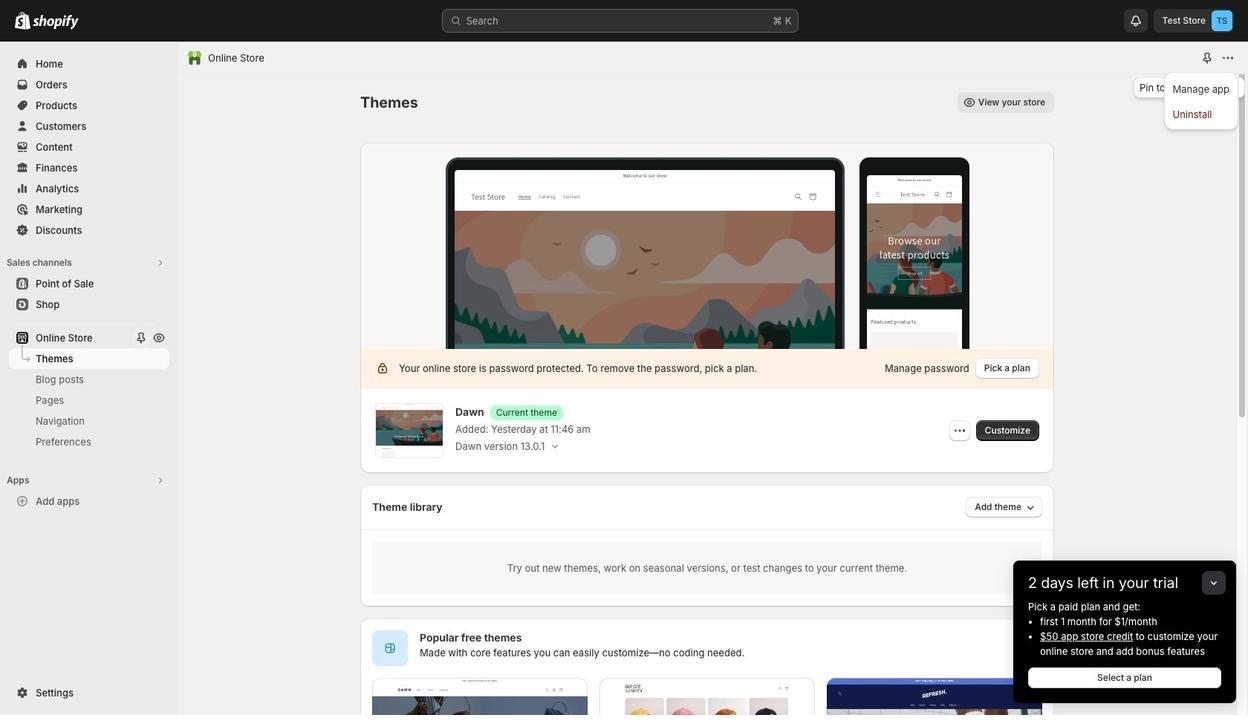 Task type: vqa. For each thing, say whether or not it's contained in the screenshot.
Test Store 'image'
yes



Task type: locate. For each thing, give the bounding box(es) containing it.
1 horizontal spatial shopify image
[[33, 15, 79, 30]]

tooltip
[[1134, 77, 1246, 98]]

shopify image
[[15, 12, 30, 30], [33, 15, 79, 30]]



Task type: describe. For each thing, give the bounding box(es) containing it.
0 horizontal spatial shopify image
[[15, 12, 30, 30]]

test store image
[[1212, 10, 1233, 31]]

online store image
[[187, 51, 202, 65]]



